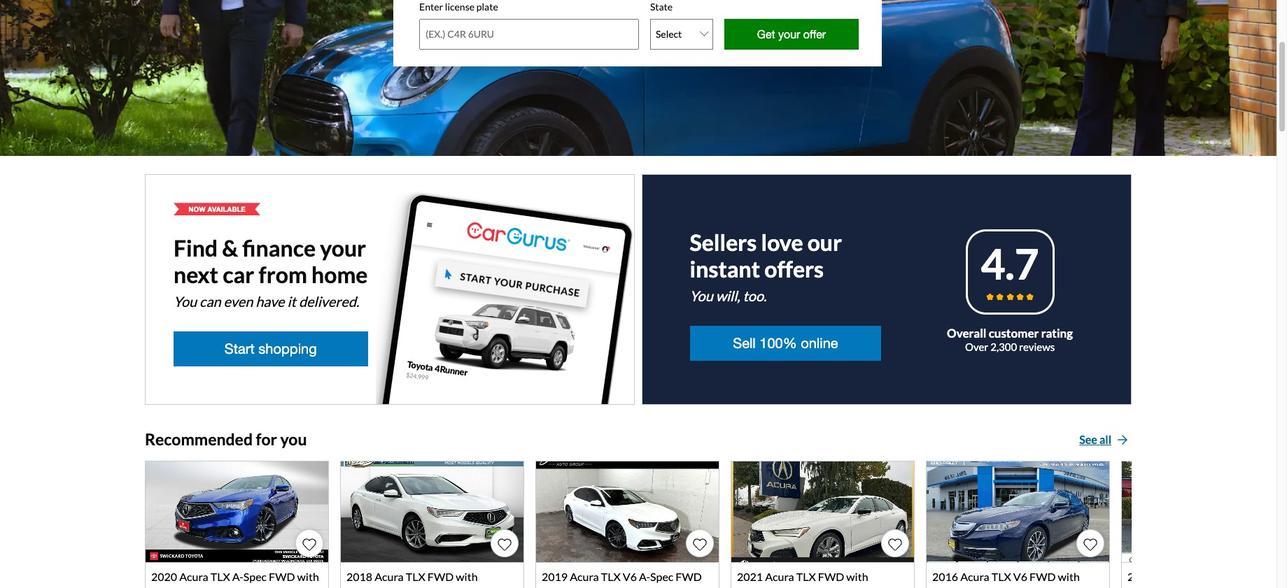 Task type: describe. For each thing, give the bounding box(es) containing it.
it
[[287, 294, 296, 310]]

sell
[[733, 336, 756, 352]]

tlx for 2018 acura tlx fwd with technology package
[[406, 571, 426, 584]]

sellers love our instant offers you will, too.
[[690, 229, 842, 305]]

2020 acura tlx a-spec fwd with technology package
[[151, 571, 319, 589]]

recommended
[[145, 430, 253, 450]]

get your offer button
[[725, 19, 859, 50]]

fwd inside 2018 acura tlx fwd with technology package
[[428, 571, 454, 584]]

fwd inside 2016 acura tlx v6 fwd with technology package
[[1030, 571, 1056, 584]]

even
[[224, 294, 253, 310]]

sell 100% online
[[733, 336, 839, 352]]

fwd inside 2019 acura tlx v6 a-spec fwd with technology package
[[676, 571, 702, 584]]

for
[[256, 430, 277, 450]]

2018 acura tlx fwd with technology package image
[[341, 462, 524, 563]]

2018 acura tlx fwd with technology package
[[347, 571, 478, 589]]

2016 acura tlx v6 fwd with technology package link
[[926, 462, 1110, 589]]

customer
[[989, 326, 1039, 341]]

tlx for 2021 acura tlx fwd with technology package
[[797, 571, 816, 584]]

see all link
[[1076, 431, 1132, 450]]

offer
[[804, 28, 826, 40]]

2016 acura tlx v6 fwd with technology package image
[[927, 462, 1110, 563]]

finance
[[242, 235, 316, 262]]

a- inside 2019 acura tlx v6 a-spec fwd with technology package
[[639, 571, 651, 584]]

delivered.
[[299, 294, 359, 310]]

fwd inside 2020 acura tlx a-spec fwd with technology package
[[269, 571, 295, 584]]

find & finance your next car from home you can even have it delivered.
[[174, 235, 368, 310]]

technology inside 2020 acura tlx a-spec fwd with technology package
[[151, 588, 207, 589]]

start
[[225, 341, 255, 357]]

acura for 2019 acura tlx v6 a-spec fwd with technology package
[[570, 571, 599, 584]]

have
[[256, 294, 285, 310]]

2020 acura tlx a-spec fwd with technology package link
[[145, 462, 329, 589]]

your inside find & finance your next car from home you can even have it delivered.
[[320, 235, 366, 262]]

see all
[[1080, 434, 1112, 447]]

2021 acura tlx fwd with technology package image
[[732, 462, 914, 563]]

2019 acura tlx v6 fwd with technology package link
[[1122, 462, 1288, 589]]

&
[[222, 235, 238, 262]]

2019 acura tlx v6 a-spec fwd with technology package image
[[536, 462, 719, 563]]

technology inside 2019 acura tlx v6 a-spec fwd with technology package
[[566, 588, 622, 589]]

technology inside the 2021 acura tlx fwd with technology package
[[737, 588, 793, 589]]

state
[[650, 0, 673, 12]]

tlx for 2019 acura tlx v6 fwd with technology package
[[1187, 571, 1207, 584]]

love
[[761, 229, 803, 256]]

start shopping button
[[174, 332, 368, 367]]

can
[[200, 294, 221, 310]]

get your offer
[[757, 28, 826, 40]]

a- inside 2020 acura tlx a-spec fwd with technology package
[[232, 571, 244, 584]]

see all image
[[1117, 435, 1129, 446]]

overall
[[947, 326, 987, 341]]

with inside 2018 acura tlx fwd with technology package
[[456, 571, 478, 584]]

100%
[[760, 336, 797, 352]]

from
[[259, 261, 307, 289]]

2018 acura tlx fwd with technology package link
[[340, 462, 524, 589]]

2019 for 2019 acura tlx v6 a-spec fwd with technology package
[[542, 571, 568, 584]]

package inside the 2021 acura tlx fwd with technology package
[[795, 588, 836, 589]]

2016 acura tlx v6 fwd with technology package
[[933, 571, 1080, 589]]

see
[[1080, 434, 1098, 447]]

with inside 2019 acura tlx v6 a-spec fwd with technology package
[[542, 588, 564, 589]]

you inside find & finance your next car from home you can even have it delivered.
[[174, 294, 197, 310]]

2020 acura tlx a-spec fwd with technology package image
[[146, 462, 328, 563]]

package inside 2018 acura tlx fwd with technology package
[[405, 588, 445, 589]]

package inside 2016 acura tlx v6 fwd with technology package
[[991, 588, 1031, 589]]

2,300
[[991, 341, 1018, 353]]

available
[[208, 205, 246, 214]]

next
[[174, 261, 218, 289]]



Task type: vqa. For each thing, say whether or not it's contained in the screenshot.
rightmost 'it'
no



Task type: locate. For each thing, give the bounding box(es) containing it.
1 horizontal spatial your
[[779, 28, 801, 40]]

1 v6 from the left
[[623, 571, 637, 584]]

tlx inside 2019 acura tlx v6 a-spec fwd with technology package
[[601, 571, 621, 584]]

acura for 2021 acura tlx fwd with technology package
[[765, 571, 795, 584]]

recommended for you
[[145, 430, 307, 450]]

instant
[[690, 256, 760, 283]]

tlx inside the 2021 acura tlx fwd with technology package
[[797, 571, 816, 584]]

technology
[[151, 588, 207, 589], [347, 588, 402, 589], [566, 588, 622, 589], [737, 588, 793, 589], [933, 588, 988, 589], [1128, 588, 1184, 589]]

enter
[[419, 0, 443, 12]]

1 spec from the left
[[244, 571, 267, 584]]

acura inside 2019 acura tlx v6 fwd with technology package
[[1156, 571, 1185, 584]]

acura for 2020 acura tlx a-spec fwd with technology package
[[179, 571, 208, 584]]

0 vertical spatial your
[[779, 28, 801, 40]]

too.
[[743, 288, 767, 305]]

rating
[[1042, 326, 1073, 341]]

2019 acura tlx v6 a-spec fwd with technology package
[[542, 571, 702, 589]]

v6 down 2019 acura tlx v6 fwd with technology package image
[[1209, 571, 1223, 584]]

a- down 2020 acura tlx a-spec fwd with technology package image
[[232, 571, 244, 584]]

spec inside 2019 acura tlx v6 a-spec fwd with technology package
[[651, 571, 674, 584]]

2 spec from the left
[[651, 571, 674, 584]]

sell 100% online button
[[690, 326, 882, 361]]

your right 'get'
[[779, 28, 801, 40]]

4 acura from the left
[[765, 571, 795, 584]]

v6 for 2019 acura tlx v6 a-spec fwd with technology package
[[623, 571, 637, 584]]

v6 for 2016 acura tlx v6 fwd with technology package
[[1014, 571, 1028, 584]]

3 package from the left
[[624, 588, 665, 589]]

package inside 2020 acura tlx a-spec fwd with technology package
[[209, 588, 250, 589]]

tlx right 2020
[[211, 571, 230, 584]]

6 tlx from the left
[[1187, 571, 1207, 584]]

your
[[779, 28, 801, 40], [320, 235, 366, 262]]

with inside 2019 acura tlx v6 fwd with technology package
[[1254, 571, 1276, 584]]

with inside 2020 acura tlx a-spec fwd with technology package
[[297, 571, 319, 584]]

1 technology from the left
[[151, 588, 207, 589]]

tlx right 2016
[[992, 571, 1012, 584]]

acura inside the 2021 acura tlx fwd with technology package
[[765, 571, 795, 584]]

tlx right the 2021
[[797, 571, 816, 584]]

tlx down 2019 acura tlx v6 a-spec fwd with technology package image
[[601, 571, 621, 584]]

6 package from the left
[[1186, 588, 1227, 589]]

tlx
[[211, 571, 230, 584], [406, 571, 426, 584], [601, 571, 621, 584], [797, 571, 816, 584], [992, 571, 1012, 584], [1187, 571, 1207, 584]]

2 package from the left
[[405, 588, 445, 589]]

2 a- from the left
[[639, 571, 651, 584]]

enter license plate
[[419, 0, 498, 12]]

2019 for 2019 acura tlx v6 fwd with technology package
[[1128, 571, 1154, 584]]

2019 acura tlx v6 a-spec fwd with technology package link
[[536, 462, 720, 589]]

fwd inside the 2021 acura tlx fwd with technology package
[[818, 571, 845, 584]]

1 a- from the left
[[232, 571, 244, 584]]

2 2019 from the left
[[1128, 571, 1154, 584]]

2 acura from the left
[[375, 571, 404, 584]]

1 2019 from the left
[[542, 571, 568, 584]]

you left can
[[174, 294, 197, 310]]

tlx inside 2018 acura tlx fwd with technology package
[[406, 571, 426, 584]]

4 package from the left
[[795, 588, 836, 589]]

now
[[188, 205, 206, 214]]

0 horizontal spatial v6
[[623, 571, 637, 584]]

1 vertical spatial your
[[320, 235, 366, 262]]

2019 acura tlx v6 fwd with technology package
[[1128, 571, 1276, 589]]

you inside sellers love our instant offers you will, too.
[[690, 288, 713, 305]]

our
[[808, 229, 842, 256]]

reviews
[[1020, 341, 1055, 353]]

v6
[[623, 571, 637, 584], [1014, 571, 1028, 584], [1209, 571, 1223, 584]]

online
[[801, 336, 839, 352]]

tlx inside 2016 acura tlx v6 fwd with technology package
[[992, 571, 1012, 584]]

fwd
[[269, 571, 295, 584], [428, 571, 454, 584], [676, 571, 702, 584], [818, 571, 845, 584], [1030, 571, 1056, 584], [1225, 571, 1252, 584]]

4.7
[[981, 239, 1039, 289]]

a- down 2019 acura tlx v6 a-spec fwd with technology package image
[[639, 571, 651, 584]]

acura inside 2019 acura tlx v6 a-spec fwd with technology package
[[570, 571, 599, 584]]

technology inside 2019 acura tlx v6 fwd with technology package
[[1128, 588, 1184, 589]]

2019 inside 2019 acura tlx v6 fwd with technology package
[[1128, 571, 1154, 584]]

2 technology from the left
[[347, 588, 402, 589]]

2021 acura tlx fwd with technology package link
[[731, 462, 915, 589]]

package inside 2019 acura tlx v6 fwd with technology package
[[1186, 588, 1227, 589]]

acura for 2016 acura tlx v6 fwd with technology package
[[961, 571, 990, 584]]

4 fwd from the left
[[818, 571, 845, 584]]

5 fwd from the left
[[1030, 571, 1056, 584]]

get
[[757, 28, 776, 40]]

3 fwd from the left
[[676, 571, 702, 584]]

v6 inside 2019 acura tlx v6 a-spec fwd with technology package
[[623, 571, 637, 584]]

2018
[[347, 571, 373, 584]]

3 tlx from the left
[[601, 571, 621, 584]]

6 acura from the left
[[1156, 571, 1185, 584]]

your inside button
[[779, 28, 801, 40]]

1 horizontal spatial 2019
[[1128, 571, 1154, 584]]

2016
[[933, 571, 959, 584]]

2019 inside 2019 acura tlx v6 a-spec fwd with technology package
[[542, 571, 568, 584]]

with inside the 2021 acura tlx fwd with technology package
[[847, 571, 869, 584]]

acura inside 2020 acura tlx a-spec fwd with technology package
[[179, 571, 208, 584]]

now available
[[188, 205, 246, 214]]

1 acura from the left
[[179, 571, 208, 584]]

3 acura from the left
[[570, 571, 599, 584]]

1 package from the left
[[209, 588, 250, 589]]

tlx for 2019 acura tlx v6 a-spec fwd with technology package
[[601, 571, 621, 584]]

0 horizontal spatial spec
[[244, 571, 267, 584]]

home
[[312, 261, 368, 289]]

a-
[[232, 571, 244, 584], [639, 571, 651, 584]]

plate
[[477, 0, 498, 12]]

v6 for 2019 acura tlx v6 fwd with technology package
[[1209, 571, 1223, 584]]

spec inside 2020 acura tlx a-spec fwd with technology package
[[244, 571, 267, 584]]

0 horizontal spatial your
[[320, 235, 366, 262]]

2020
[[151, 571, 177, 584]]

5 package from the left
[[991, 588, 1031, 589]]

0 horizontal spatial 2019
[[542, 571, 568, 584]]

technology inside 2018 acura tlx fwd with technology package
[[347, 588, 402, 589]]

(EX.) C4R 6URU text field
[[419, 19, 639, 50]]

package inside 2019 acura tlx v6 a-spec fwd with technology package
[[624, 588, 665, 589]]

spec
[[244, 571, 267, 584], [651, 571, 674, 584]]

2021
[[737, 571, 763, 584]]

find
[[174, 235, 218, 262]]

5 acura from the left
[[961, 571, 990, 584]]

tlx for 2020 acura tlx a-spec fwd with technology package
[[211, 571, 230, 584]]

3 v6 from the left
[[1209, 571, 1223, 584]]

car
[[223, 261, 254, 289]]

0 horizontal spatial you
[[174, 294, 197, 310]]

1 tlx from the left
[[211, 571, 230, 584]]

overall customer rating over 2,300 reviews
[[947, 326, 1073, 353]]

2 v6 from the left
[[1014, 571, 1028, 584]]

1 fwd from the left
[[269, 571, 295, 584]]

offers
[[765, 256, 824, 283]]

with
[[297, 571, 319, 584], [456, 571, 478, 584], [847, 571, 869, 584], [1058, 571, 1080, 584], [1254, 571, 1276, 584], [542, 588, 564, 589]]

acura
[[179, 571, 208, 584], [375, 571, 404, 584], [570, 571, 599, 584], [765, 571, 795, 584], [961, 571, 990, 584], [1156, 571, 1185, 584]]

3 technology from the left
[[566, 588, 622, 589]]

all
[[1100, 434, 1112, 447]]

license
[[445, 0, 475, 12]]

start shopping
[[225, 341, 317, 357]]

technology inside 2016 acura tlx v6 fwd with technology package
[[933, 588, 988, 589]]

package
[[209, 588, 250, 589], [405, 588, 445, 589], [624, 588, 665, 589], [795, 588, 836, 589], [991, 588, 1031, 589], [1186, 588, 1227, 589]]

6 fwd from the left
[[1225, 571, 1252, 584]]

acura inside 2018 acura tlx fwd with technology package
[[375, 571, 404, 584]]

2 fwd from the left
[[428, 571, 454, 584]]

will,
[[716, 288, 740, 305]]

shopping
[[259, 341, 317, 357]]

acura for 2018 acura tlx fwd with technology package
[[375, 571, 404, 584]]

fwd inside 2019 acura tlx v6 fwd with technology package
[[1225, 571, 1252, 584]]

2021 acura tlx fwd with technology package
[[737, 571, 869, 589]]

you left will,
[[690, 288, 713, 305]]

sellers
[[690, 229, 757, 256]]

5 technology from the left
[[933, 588, 988, 589]]

5 tlx from the left
[[992, 571, 1012, 584]]

1 horizontal spatial a-
[[639, 571, 651, 584]]

tlx inside 2019 acura tlx v6 fwd with technology package
[[1187, 571, 1207, 584]]

with inside 2016 acura tlx v6 fwd with technology package
[[1058, 571, 1080, 584]]

2 tlx from the left
[[406, 571, 426, 584]]

tlx right '2018'
[[406, 571, 426, 584]]

acura inside 2016 acura tlx v6 fwd with technology package
[[961, 571, 990, 584]]

v6 inside 2019 acura tlx v6 fwd with technology package
[[1209, 571, 1223, 584]]

1 horizontal spatial spec
[[651, 571, 674, 584]]

v6 down 2016 acura tlx v6 fwd with technology package "image"
[[1014, 571, 1028, 584]]

v6 inside 2016 acura tlx v6 fwd with technology package
[[1014, 571, 1028, 584]]

v6 down 2019 acura tlx v6 a-spec fwd with technology package image
[[623, 571, 637, 584]]

1 horizontal spatial you
[[690, 288, 713, 305]]

6 technology from the left
[[1128, 588, 1184, 589]]

you
[[690, 288, 713, 305], [174, 294, 197, 310]]

4 technology from the left
[[737, 588, 793, 589]]

1 horizontal spatial v6
[[1014, 571, 1028, 584]]

tlx for 2016 acura tlx v6 fwd with technology package
[[992, 571, 1012, 584]]

4 tlx from the left
[[797, 571, 816, 584]]

over
[[966, 341, 989, 353]]

tlx inside 2020 acura tlx a-spec fwd with technology package
[[211, 571, 230, 584]]

tlx down 2019 acura tlx v6 fwd with technology package image
[[1187, 571, 1207, 584]]

2019 acura tlx v6 fwd with technology package image
[[1122, 462, 1288, 563]]

2019
[[542, 571, 568, 584], [1128, 571, 1154, 584]]

acura for 2019 acura tlx v6 fwd with technology package
[[1156, 571, 1185, 584]]

2 horizontal spatial v6
[[1209, 571, 1223, 584]]

you
[[280, 430, 307, 450]]

0 horizontal spatial a-
[[232, 571, 244, 584]]

your up delivered.
[[320, 235, 366, 262]]



